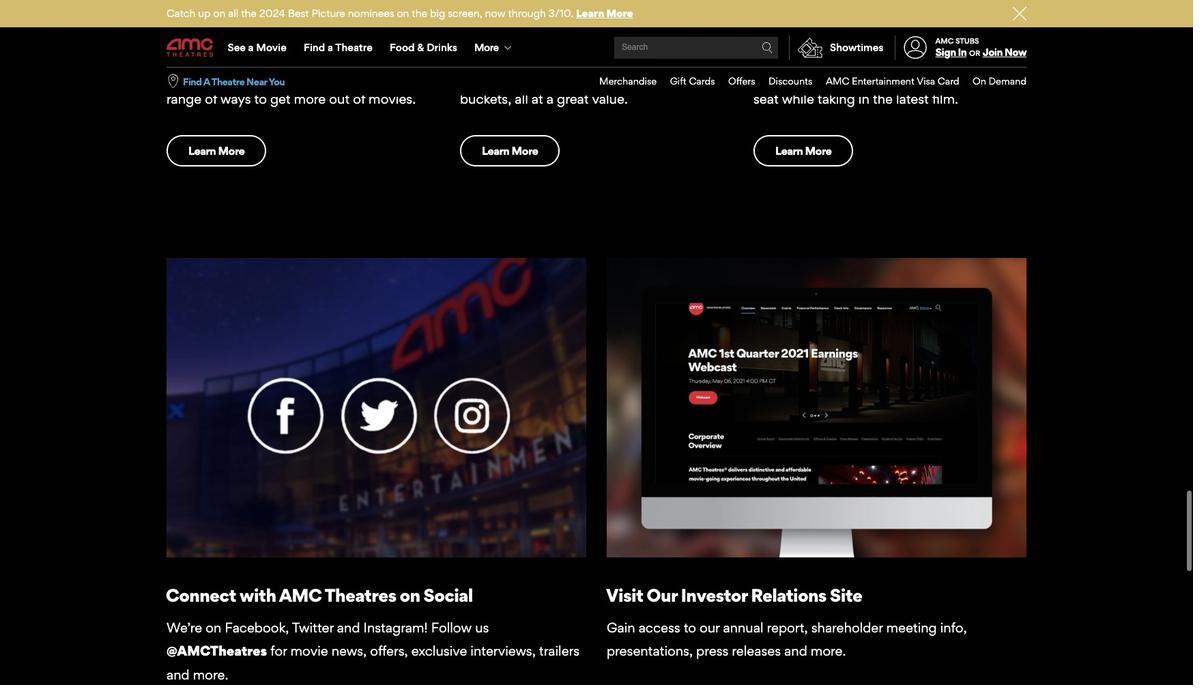 Task type: locate. For each thing, give the bounding box(es) containing it.
on demand
[[973, 75, 1027, 87]]

amc up sign
[[936, 36, 954, 46]]

0 vertical spatial find
[[304, 41, 325, 54]]

a down the picture
[[328, 41, 333, 54]]

0 horizontal spatial theatre
[[212, 76, 245, 87]]

cookie consent banner dialog
[[0, 649, 1194, 686]]

offers,
[[370, 644, 408, 660]]

find left a on the top left of page
[[183, 76, 202, 87]]

drinks
[[427, 41, 458, 54]]

0 horizontal spatial and
[[167, 667, 190, 683]]

find
[[304, 41, 325, 54], [183, 76, 202, 87]]

2 horizontal spatial amc
[[936, 36, 954, 46]]

sign in or join amc stubs element
[[895, 29, 1027, 67]]

a right see
[[248, 41, 254, 54]]

1 horizontal spatial learn more
[[482, 144, 538, 158]]

meeting
[[887, 620, 938, 637]]

in
[[959, 46, 967, 59]]

find inside menu
[[304, 41, 325, 54]]

sign in button
[[936, 46, 967, 59]]

demand
[[989, 75, 1027, 87]]

offers
[[729, 75, 756, 87]]

1 vertical spatial theatre
[[212, 76, 245, 87]]

find inside button
[[183, 76, 202, 87]]

0 vertical spatial theatre
[[335, 41, 373, 54]]

learn more link
[[576, 7, 633, 20], [167, 135, 267, 167], [460, 135, 560, 167], [754, 135, 854, 167]]

a
[[248, 41, 254, 54], [328, 41, 333, 54]]

2 vertical spatial and
[[167, 667, 190, 683]]

investor
[[681, 585, 748, 607]]

find a theatre
[[304, 41, 373, 54]]

1 horizontal spatial find
[[304, 41, 325, 54]]

menu down "showtimes" image
[[586, 68, 1027, 95]]

big
[[430, 7, 446, 20]]

1 vertical spatial menu
[[586, 68, 1027, 95]]

amc
[[936, 36, 954, 46], [826, 75, 850, 87], [279, 585, 322, 607]]

1 vertical spatial find
[[183, 76, 202, 87]]

on
[[973, 75, 987, 87]]

more.​ inside for movie news, offers, exclusive interviews, trailers and more.​
[[193, 667, 228, 683]]

us
[[475, 620, 489, 637]]

up
[[198, 7, 211, 20]]

learn
[[576, 7, 605, 20], [189, 144, 216, 158], [482, 144, 510, 158], [776, 144, 803, 158]]

now
[[485, 7, 506, 20]]

1 vertical spatial amc
[[826, 75, 850, 87]]

food
[[390, 41, 415, 54]]

join
[[983, 46, 1003, 59]]

on
[[213, 7, 226, 20], [397, 7, 409, 20], [400, 585, 420, 607], [206, 620, 222, 637]]

0 vertical spatial and
[[337, 620, 360, 637]]

0 horizontal spatial the
[[241, 7, 257, 20]]

our
[[647, 585, 678, 607]]

follow
[[431, 620, 472, 637]]

showtimes
[[831, 41, 884, 54]]

and inside for movie news, offers, exclusive interviews, trailers and more.​
[[167, 667, 190, 683]]

find down the picture
[[304, 41, 325, 54]]

you
[[269, 76, 285, 87]]

0 vertical spatial more.​
[[811, 644, 847, 660]]

offers link
[[716, 68, 756, 95]]

the
[[241, 7, 257, 20], [412, 7, 428, 20]]

trailers
[[539, 644, 580, 660]]

and down '@amctheatres'
[[167, 667, 190, 683]]

1 horizontal spatial the
[[412, 7, 428, 20]]

connect
[[166, 585, 236, 607]]

0 horizontal spatial learn more
[[189, 144, 245, 158]]

a
[[203, 76, 210, 87]]

near
[[247, 76, 267, 87]]

2 vertical spatial amc
[[279, 585, 322, 607]]

and
[[337, 620, 360, 637], [785, 644, 808, 660], [167, 667, 190, 683]]

1 vertical spatial and
[[785, 644, 808, 660]]

find for find a theatre
[[304, 41, 325, 54]]

food & drinks link
[[381, 29, 466, 67]]

and down the report,
[[785, 644, 808, 660]]

amc up twitter
[[279, 585, 322, 607]]

more.​ inside gain access to our annual report, shareholder meeting info, presentations, press releases and more.​
[[811, 644, 847, 660]]

1 horizontal spatial more.​
[[811, 644, 847, 660]]

menu containing merchandise
[[586, 68, 1027, 95]]

on right nominees
[[397, 7, 409, 20]]

0 horizontal spatial a
[[248, 41, 254, 54]]

screen,
[[448, 7, 483, 20]]

gain access to our annual report, shareholder meeting info, presentations, press releases and more.​
[[607, 620, 968, 660]]

0 horizontal spatial more.​
[[193, 667, 228, 683]]

now
[[1005, 46, 1027, 59]]

theatre inside button
[[212, 76, 245, 87]]

2 horizontal spatial and
[[785, 644, 808, 660]]

&
[[417, 41, 424, 54]]

more.​ down '@amctheatres'
[[193, 667, 228, 683]]

stubs
[[956, 36, 980, 46]]

interviews,
[[471, 644, 536, 660]]

1 a from the left
[[248, 41, 254, 54]]

entertainment
[[852, 75, 915, 87]]

we're
[[167, 620, 202, 637]]

1 vertical spatial more.​
[[193, 667, 228, 683]]

on left all
[[213, 7, 226, 20]]

1 horizontal spatial theatre
[[335, 41, 373, 54]]

visit our investor relations site
[[606, 585, 863, 607]]

menu up merchandise link
[[167, 29, 1027, 67]]

theatre down nominees
[[335, 41, 373, 54]]

picture
[[312, 7, 345, 20]]

theatre right a on the top left of page
[[212, 76, 245, 87]]

2 a from the left
[[328, 41, 333, 54]]

shareholder
[[812, 620, 884, 637]]

amc logo image
[[167, 39, 214, 57], [167, 39, 214, 57]]

0 vertical spatial menu
[[167, 29, 1027, 67]]

menu
[[167, 29, 1027, 67], [586, 68, 1027, 95]]

1 horizontal spatial a
[[328, 41, 333, 54]]

amc down showtimes link
[[826, 75, 850, 87]]

join now button
[[983, 46, 1027, 59]]

theatre inside menu
[[335, 41, 373, 54]]

1 the from the left
[[241, 7, 257, 20]]

1 horizontal spatial and
[[337, 620, 360, 637]]

more.​ down shareholder
[[811, 644, 847, 660]]

0 horizontal spatial find
[[183, 76, 202, 87]]

more.​
[[811, 644, 847, 660], [193, 667, 228, 683]]

the right all
[[241, 7, 257, 20]]

and up news,
[[337, 620, 360, 637]]

amc entertainment visa card link
[[813, 68, 960, 95]]

facebook,
[[225, 620, 289, 637]]

a for movie
[[248, 41, 254, 54]]

1 horizontal spatial amc
[[826, 75, 850, 87]]

more
[[607, 7, 633, 20], [475, 41, 499, 54], [218, 144, 245, 158], [512, 144, 538, 158], [806, 144, 832, 158]]

the left big
[[412, 7, 428, 20]]

amc inside amc stubs sign in or join now
[[936, 36, 954, 46]]

submit search icon image
[[762, 42, 773, 53]]

visit
[[606, 585, 644, 607]]

learn more
[[189, 144, 245, 158], [482, 144, 538, 158], [776, 144, 832, 158]]

0 vertical spatial amc
[[936, 36, 954, 46]]

user profile image
[[897, 36, 935, 59]]

2 horizontal spatial learn more
[[776, 144, 832, 158]]



Task type: vqa. For each thing, say whether or not it's contained in the screenshot.
'movie poster for The Beekeeper' image
no



Task type: describe. For each thing, give the bounding box(es) containing it.
info,
[[941, 620, 968, 637]]

gift cards link
[[657, 68, 716, 95]]

see a movie link
[[219, 29, 295, 67]]

best
[[288, 7, 309, 20]]

relations
[[751, 585, 827, 607]]

annual
[[724, 620, 764, 637]]

@amctheatres
[[167, 644, 267, 660]]

catch up on all the 2024 best picture nominees on the big screen, now through 3/10. learn more
[[167, 7, 633, 20]]

cards
[[689, 75, 716, 87]]

3/10.
[[549, 7, 574, 20]]

1 learn more from the left
[[189, 144, 245, 158]]

with
[[240, 585, 276, 607]]

for movie news, offers, exclusive interviews, trailers and more.​
[[167, 644, 580, 683]]

connect with amc theatres on social
[[166, 585, 473, 607]]

2 the from the left
[[412, 7, 428, 20]]

press
[[697, 644, 729, 660]]

our
[[700, 620, 720, 637]]

theatres
[[325, 585, 397, 607]]

discounts
[[769, 75, 813, 87]]

more button
[[466, 29, 523, 67]]

find for find a theatre near you
[[183, 76, 202, 87]]

gift cards
[[671, 75, 716, 87]]

on up '@amctheatres'
[[206, 620, 222, 637]]

amc stubs sign in or join now
[[936, 36, 1027, 59]]

releases
[[732, 644, 781, 660]]

theatre for a
[[212, 76, 245, 87]]

instagram!
[[364, 620, 428, 637]]

catch
[[167, 7, 196, 20]]

all
[[228, 7, 239, 20]]

through
[[509, 7, 546, 20]]

for
[[271, 644, 287, 660]]

search the AMC website text field
[[620, 43, 762, 53]]

and inside gain access to our annual report, shareholder meeting info, presentations, press releases and more.​
[[785, 644, 808, 660]]

exclusive
[[412, 644, 467, 660]]

2024
[[259, 7, 285, 20]]

report,
[[767, 620, 808, 637]]

merchandise
[[600, 75, 657, 87]]

see
[[228, 41, 246, 54]]

find a theatre near you
[[183, 76, 285, 87]]

more inside button
[[475, 41, 499, 54]]

twitter
[[292, 620, 334, 637]]

theatre for a
[[335, 41, 373, 54]]

site
[[830, 585, 863, 607]]

or
[[970, 49, 981, 58]]

showtimes link
[[790, 36, 884, 60]]

news,
[[332, 644, 367, 660]]

on up instagram!
[[400, 585, 420, 607]]

0 horizontal spatial amc
[[279, 585, 322, 607]]

visa
[[917, 75, 936, 87]]

access
[[639, 620, 681, 637]]

find a theatre link
[[295, 29, 381, 67]]

gain
[[607, 620, 636, 637]]

a for theatre
[[328, 41, 333, 54]]

movie
[[291, 644, 328, 660]]

on demand link
[[960, 68, 1027, 95]]

social
[[424, 585, 473, 607]]

card
[[938, 75, 960, 87]]

3 learn more from the left
[[776, 144, 832, 158]]

see a movie
[[228, 41, 287, 54]]

find a theatre near you button
[[183, 75, 285, 88]]

amc for visa
[[826, 75, 850, 87]]

we're on facebook, twitter and instagram! follow us
[[167, 620, 489, 637]]

to
[[684, 620, 697, 637]]

presentations,
[[607, 644, 693, 660]]

merchandise link
[[586, 68, 657, 95]]

amc for sign
[[936, 36, 954, 46]]

amc entertainment visa card
[[826, 75, 960, 87]]

discounts link
[[756, 68, 813, 95]]

gift
[[671, 75, 687, 87]]

movie
[[256, 41, 287, 54]]

food & drinks
[[390, 41, 458, 54]]

menu containing more
[[167, 29, 1027, 67]]

nominees
[[348, 7, 395, 20]]

2 learn more from the left
[[482, 144, 538, 158]]

sign
[[936, 46, 957, 59]]

showtimes image
[[790, 36, 831, 60]]



